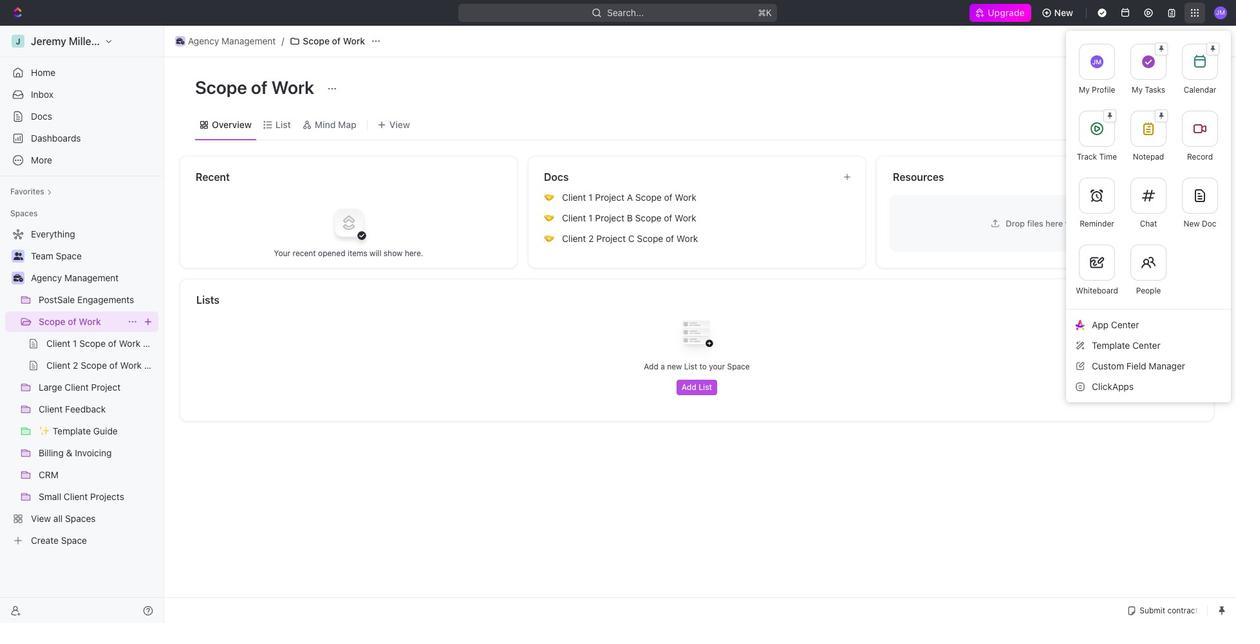 Task type: locate. For each thing, give the bounding box(es) containing it.
resources button
[[893, 169, 1182, 185]]

2 vertical spatial scope of work
[[39, 316, 101, 327]]

2 horizontal spatial list
[[699, 383, 713, 392]]

reminder
[[1081, 219, 1115, 229]]

c
[[629, 233, 635, 244]]

list link
[[273, 116, 291, 134]]

agency right business time icon in the left of the page
[[188, 35, 219, 46]]

scope of work link inside sidebar navigation
[[39, 312, 122, 332]]

scope of work
[[303, 35, 365, 46], [195, 77, 318, 98], [39, 316, 101, 327]]

client for client 1 project a scope of work
[[562, 192, 587, 203]]

project left b
[[595, 213, 625, 224]]

project right 2
[[597, 233, 626, 244]]

custom field manager
[[1093, 361, 1186, 372]]

1 for client 1 project a scope of work
[[589, 192, 593, 203]]

0 horizontal spatial to
[[700, 362, 707, 372]]

0 vertical spatial add
[[1144, 82, 1161, 93]]

0 horizontal spatial my
[[1080, 85, 1091, 95]]

my left "profile" at the top of page
[[1080, 85, 1091, 95]]

1 left a
[[589, 192, 593, 203]]

home link
[[5, 62, 158, 83]]

0 vertical spatial 🤝
[[544, 193, 555, 202]]

tree
[[5, 224, 158, 551]]

new
[[668, 362, 682, 372]]

1 🤝 from the top
[[544, 193, 555, 202]]

0 vertical spatial project
[[595, 192, 625, 203]]

list down add a new list to your space
[[699, 383, 713, 392]]

client left 2
[[562, 233, 587, 244]]

tasks
[[1146, 85, 1166, 95]]

3 🤝 from the top
[[544, 234, 555, 244]]

0 vertical spatial management
[[222, 35, 276, 46]]

⌘k
[[759, 7, 773, 18]]

to
[[1066, 218, 1074, 228], [700, 362, 707, 372]]

0 horizontal spatial scope of work link
[[39, 312, 122, 332]]

1 horizontal spatial add
[[682, 383, 697, 392]]

of
[[332, 35, 341, 46], [251, 77, 268, 98], [665, 192, 673, 203], [664, 213, 673, 224], [666, 233, 675, 244], [68, 316, 76, 327]]

1 vertical spatial add
[[644, 362, 659, 372]]

new button
[[1037, 3, 1082, 23]]

3 client from the top
[[562, 233, 587, 244]]

your recent opened items will show here.
[[274, 248, 424, 258]]

2 🤝 from the top
[[544, 213, 555, 223]]

client for client 1 project b scope of work
[[562, 213, 587, 224]]

1 vertical spatial client
[[562, 213, 587, 224]]

agency right business time image
[[31, 273, 62, 283]]

1 vertical spatial list
[[685, 362, 698, 372]]

files
[[1028, 218, 1044, 228]]

spaces
[[10, 209, 38, 218]]

1 horizontal spatial docs
[[544, 171, 569, 183]]

app center button
[[1072, 315, 1227, 336]]

share
[[1102, 35, 1127, 46]]

1 vertical spatial 1
[[589, 213, 593, 224]]

recent
[[196, 171, 230, 183]]

business time image
[[13, 274, 23, 282]]

agency inside 'tree'
[[31, 273, 62, 283]]

agency management right business time image
[[31, 273, 119, 283]]

1 vertical spatial agency
[[31, 273, 62, 283]]

list
[[276, 119, 291, 130], [685, 362, 698, 372], [699, 383, 713, 392]]

client for client 2 project c scope of work
[[562, 233, 587, 244]]

0 vertical spatial center
[[1112, 320, 1140, 330]]

no lists icon. image
[[672, 311, 723, 362]]

1 vertical spatial scope of work link
[[39, 312, 122, 332]]

🤝
[[544, 193, 555, 202], [544, 213, 555, 223], [544, 234, 555, 244]]

whiteboard
[[1077, 286, 1119, 296]]

2 client from the top
[[562, 213, 587, 224]]

scope inside 'tree'
[[39, 316, 65, 327]]

agency
[[188, 35, 219, 46], [31, 273, 62, 283]]

people button
[[1124, 237, 1175, 304]]

1 vertical spatial project
[[595, 213, 625, 224]]

will
[[370, 248, 382, 258]]

1 vertical spatial agency management link
[[31, 268, 156, 289]]

0 horizontal spatial management
[[64, 273, 119, 283]]

2 my from the left
[[1133, 85, 1143, 95]]

0 vertical spatial client
[[562, 192, 587, 203]]

0 horizontal spatial docs
[[31, 111, 52, 122]]

project left a
[[595, 192, 625, 203]]

1 client from the top
[[562, 192, 587, 203]]

center for app center
[[1112, 320, 1140, 330]]

docs link
[[5, 106, 158, 127]]

list right new
[[685, 362, 698, 372]]

add task
[[1144, 82, 1183, 93]]

my tasks
[[1133, 85, 1166, 95]]

scope
[[303, 35, 330, 46], [195, 77, 247, 98], [636, 192, 662, 203], [636, 213, 662, 224], [637, 233, 664, 244], [39, 316, 65, 327]]

attach
[[1076, 218, 1101, 228]]

project for a
[[595, 192, 625, 203]]

favorites button
[[5, 184, 57, 200]]

chat button
[[1124, 170, 1175, 237]]

🤝 for client 1 project b scope of work
[[544, 213, 555, 223]]

search...
[[608, 7, 645, 18]]

track time
[[1078, 152, 1118, 162]]

chat
[[1141, 219, 1158, 229]]

client
[[562, 192, 587, 203], [562, 213, 587, 224], [562, 233, 587, 244]]

a
[[627, 192, 633, 203]]

0 horizontal spatial agency management
[[31, 273, 119, 283]]

1 horizontal spatial my
[[1133, 85, 1143, 95]]

1 up 2
[[589, 213, 593, 224]]

0 vertical spatial to
[[1066, 218, 1074, 228]]

my left tasks on the right top of page
[[1133, 85, 1143, 95]]

1
[[589, 192, 593, 203], [589, 213, 593, 224]]

0 vertical spatial docs
[[31, 111, 52, 122]]

/
[[282, 35, 284, 46]]

sidebar navigation
[[0, 26, 164, 624]]

new left the doc
[[1184, 219, 1201, 229]]

notepad button
[[1124, 103, 1175, 170]]

center up template center
[[1112, 320, 1140, 330]]

0 horizontal spatial agency management link
[[31, 268, 156, 289]]

add for add a new list to your space
[[644, 362, 659, 372]]

notepad
[[1134, 152, 1165, 162]]

manager
[[1150, 361, 1186, 372]]

0 vertical spatial agency
[[188, 35, 219, 46]]

1 horizontal spatial list
[[685, 362, 698, 372]]

add inside button
[[682, 383, 697, 392]]

client left a
[[562, 192, 587, 203]]

add a new list to your space
[[644, 362, 750, 372]]

0 horizontal spatial add
[[644, 362, 659, 372]]

2 vertical spatial list
[[699, 383, 713, 392]]

my for my profile
[[1080, 85, 1091, 95]]

1 horizontal spatial scope of work link
[[287, 34, 369, 49]]

new right upgrade
[[1055, 7, 1074, 18]]

1 vertical spatial agency management
[[31, 273, 119, 283]]

1 vertical spatial new
[[1184, 219, 1201, 229]]

1 1 from the top
[[589, 192, 593, 203]]

0 horizontal spatial new
[[1055, 7, 1074, 18]]

agency management
[[188, 35, 276, 46], [31, 273, 119, 283]]

0 vertical spatial agency management
[[188, 35, 276, 46]]

2 vertical spatial client
[[562, 233, 587, 244]]

automations
[[1147, 35, 1201, 46]]

0 vertical spatial scope of work link
[[287, 34, 369, 49]]

add
[[1144, 82, 1161, 93], [644, 362, 659, 372], [682, 383, 697, 392]]

center
[[1112, 320, 1140, 330], [1133, 340, 1161, 351]]

record button
[[1175, 103, 1227, 170]]

1 vertical spatial management
[[64, 273, 119, 283]]

docs
[[31, 111, 52, 122], [544, 171, 569, 183]]

a
[[661, 362, 665, 372]]

scope of work inside sidebar navigation
[[39, 316, 101, 327]]

1 vertical spatial center
[[1133, 340, 1161, 351]]

project for c
[[597, 233, 626, 244]]

agency management left / at the top
[[188, 35, 276, 46]]

template center
[[1093, 340, 1161, 351]]

0 vertical spatial new
[[1055, 7, 1074, 18]]

app center
[[1093, 320, 1140, 330]]

2 horizontal spatial add
[[1144, 82, 1161, 93]]

1 horizontal spatial agency
[[188, 35, 219, 46]]

client left b
[[562, 213, 587, 224]]

center down app center button
[[1133, 340, 1161, 351]]

add inside 'button'
[[1144, 82, 1161, 93]]

custom field manager button
[[1072, 356, 1227, 377]]

1 my from the left
[[1080, 85, 1091, 95]]

new
[[1055, 7, 1074, 18], [1184, 219, 1201, 229]]

2 vertical spatial 🤝
[[544, 234, 555, 244]]

list inside button
[[699, 383, 713, 392]]

project for b
[[595, 213, 625, 224]]

tree containing agency management
[[5, 224, 158, 551]]

0 horizontal spatial list
[[276, 119, 291, 130]]

my inside button
[[1133, 85, 1143, 95]]

1 vertical spatial 🤝
[[544, 213, 555, 223]]

new for new
[[1055, 7, 1074, 18]]

business time image
[[176, 38, 184, 44]]

1 vertical spatial scope of work
[[195, 77, 318, 98]]

clickapps
[[1093, 381, 1135, 392]]

1 horizontal spatial agency management link
[[172, 34, 279, 49]]

to right here
[[1066, 218, 1074, 228]]

my
[[1080, 85, 1091, 95], [1133, 85, 1143, 95]]

management
[[222, 35, 276, 46], [64, 273, 119, 283]]

center for template center
[[1133, 340, 1161, 351]]

2 1 from the top
[[589, 213, 593, 224]]

show
[[384, 248, 403, 258]]

0 vertical spatial list
[[276, 119, 291, 130]]

1 horizontal spatial new
[[1184, 219, 1201, 229]]

list left the mind
[[276, 119, 291, 130]]

1 horizontal spatial agency management
[[188, 35, 276, 46]]

your
[[709, 362, 726, 372]]

2 vertical spatial project
[[597, 233, 626, 244]]

2 vertical spatial add
[[682, 383, 697, 392]]

upgrade
[[989, 7, 1025, 18]]

0 horizontal spatial agency
[[31, 273, 62, 283]]

work
[[343, 35, 365, 46], [272, 77, 314, 98], [675, 192, 697, 203], [675, 213, 697, 224], [677, 233, 699, 244], [79, 316, 101, 327]]

0 vertical spatial 1
[[589, 192, 593, 203]]

overview link
[[209, 116, 252, 134]]

to left your
[[700, 362, 707, 372]]



Task type: vqa. For each thing, say whether or not it's contained in the screenshot.
1st Phase from the top
no



Task type: describe. For each thing, give the bounding box(es) containing it.
here
[[1046, 218, 1064, 228]]

2
[[589, 233, 594, 244]]

track
[[1078, 152, 1098, 162]]

1 for client 1 project b scope of work
[[589, 213, 593, 224]]

profile
[[1093, 85, 1116, 95]]

items
[[348, 248, 368, 258]]

whiteboard button
[[1072, 237, 1124, 304]]

template
[[1093, 340, 1131, 351]]

jm
[[1093, 58, 1102, 66]]

task
[[1163, 82, 1183, 93]]

here.
[[405, 248, 424, 258]]

resources
[[894, 171, 945, 183]]

no recent items image
[[323, 197, 375, 248]]

dashboards
[[31, 133, 81, 144]]

add for add task
[[1144, 82, 1161, 93]]

add task button
[[1136, 78, 1191, 99]]

lists button
[[196, 292, 1200, 308]]

template center button
[[1072, 336, 1227, 356]]

client 1 project b scope of work
[[562, 213, 697, 224]]

work inside sidebar navigation
[[79, 316, 101, 327]]

add list button
[[677, 380, 718, 396]]

doc
[[1203, 219, 1217, 229]]

mind map link
[[312, 116, 357, 134]]

opened
[[318, 248, 346, 258]]

1 vertical spatial to
[[700, 362, 707, 372]]

calendar button
[[1175, 36, 1227, 103]]

new for new doc
[[1184, 219, 1201, 229]]

favorites
[[10, 187, 44, 196]]

overview
[[212, 119, 252, 130]]

your
[[274, 248, 291, 258]]

new doc
[[1184, 219, 1217, 229]]

agency management inside sidebar navigation
[[31, 273, 119, 283]]

drop
[[1007, 218, 1026, 228]]

space
[[728, 362, 750, 372]]

map
[[338, 119, 357, 130]]

of inside 'tree'
[[68, 316, 76, 327]]

inbox
[[31, 89, 54, 100]]

my tasks button
[[1124, 36, 1175, 103]]

my for my tasks
[[1133, 85, 1143, 95]]

field
[[1127, 361, 1147, 372]]

drop files here to attach
[[1007, 218, 1101, 228]]

0 vertical spatial agency management link
[[172, 34, 279, 49]]

time
[[1100, 152, 1118, 162]]

automations button
[[1141, 32, 1207, 51]]

mind
[[315, 119, 336, 130]]

1 vertical spatial docs
[[544, 171, 569, 183]]

🤝 for client 2 project c scope of work
[[544, 234, 555, 244]]

client 2 project c scope of work
[[562, 233, 699, 244]]

add for add list
[[682, 383, 697, 392]]

tree inside sidebar navigation
[[5, 224, 158, 551]]

people
[[1137, 286, 1162, 296]]

docs inside sidebar navigation
[[31, 111, 52, 122]]

1 horizontal spatial to
[[1066, 218, 1074, 228]]

custom
[[1093, 361, 1125, 372]]

home
[[31, 67, 56, 78]]

share button
[[1095, 31, 1135, 52]]

b
[[627, 213, 633, 224]]

my profile
[[1080, 85, 1116, 95]]

1 horizontal spatial management
[[222, 35, 276, 46]]

client 1 project a scope of work
[[562, 192, 697, 203]]

reminder button
[[1072, 170, 1124, 237]]

🤝 for client 1 project a scope of work
[[544, 193, 555, 202]]

new doc button
[[1175, 170, 1227, 237]]

upgrade link
[[970, 4, 1032, 22]]

app
[[1093, 320, 1109, 330]]

inbox link
[[5, 84, 158, 105]]

lists
[[196, 294, 220, 306]]

management inside sidebar navigation
[[64, 273, 119, 283]]

clickapps button
[[1072, 377, 1227, 398]]

calendar
[[1185, 85, 1217, 95]]

add list
[[682, 383, 713, 392]]

dashboards link
[[5, 128, 158, 149]]

track time button
[[1072, 103, 1124, 170]]

mind map
[[315, 119, 357, 130]]

record
[[1188, 152, 1214, 162]]

0 vertical spatial scope of work
[[303, 35, 365, 46]]

recent
[[293, 248, 316, 258]]



